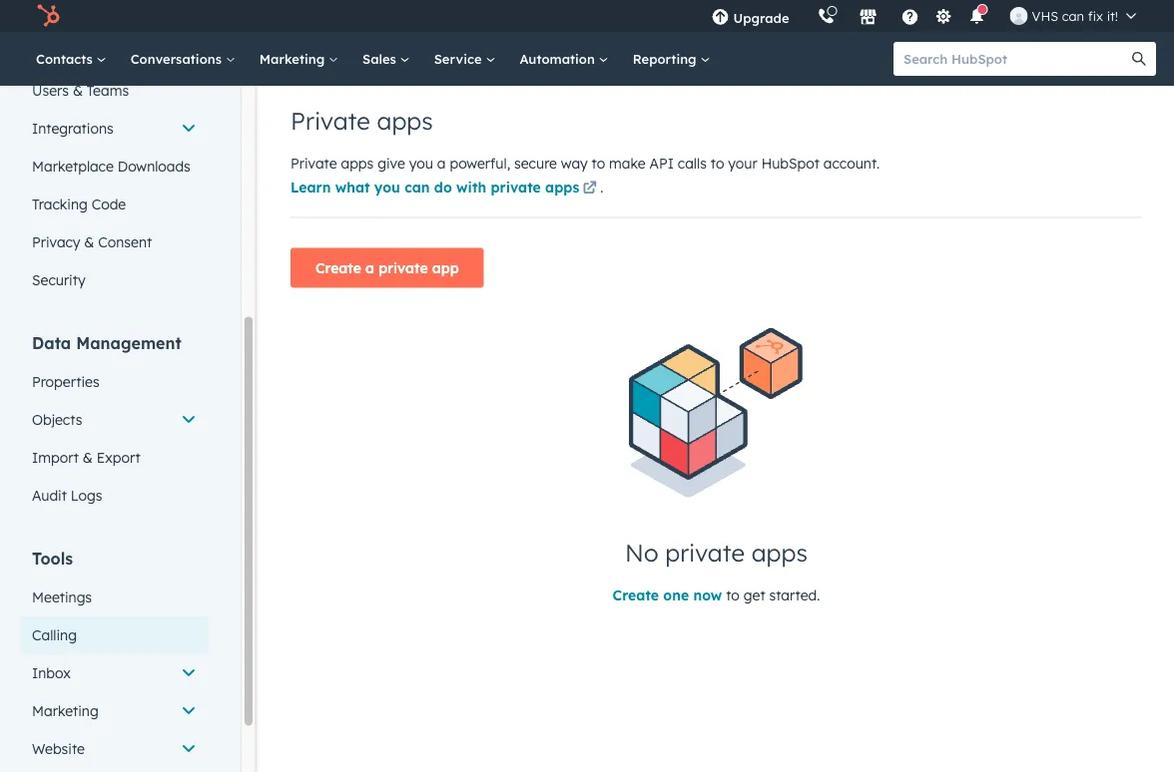 Task type: locate. For each thing, give the bounding box(es) containing it.
create one now to get started.
[[613, 587, 820, 605]]

app
[[432, 259, 459, 277]]

fix
[[1088, 7, 1104, 24]]

marketing up 'website'
[[32, 703, 99, 721]]

2 horizontal spatial to
[[726, 587, 740, 605]]

2 private from the top
[[291, 155, 337, 172]]

you
[[409, 155, 433, 172], [374, 179, 400, 196]]

help image
[[901, 9, 919, 27]]

private
[[291, 106, 370, 136], [291, 155, 337, 172]]

marketing
[[259, 50, 329, 67], [32, 703, 99, 721]]

& left the export
[[83, 449, 93, 467]]

marketing inside marketing button
[[32, 703, 99, 721]]

sales link
[[351, 32, 422, 86]]

1 vertical spatial create
[[613, 587, 659, 605]]

users & teams link
[[20, 72, 209, 110]]

marketing link
[[247, 32, 351, 86]]

private up now in the bottom of the page
[[665, 538, 745, 568]]

can left do
[[405, 179, 430, 196]]

to right calls on the top right of the page
[[711, 155, 724, 172]]

privacy & consent link
[[20, 224, 209, 262]]

marketing left sales on the top left
[[259, 50, 329, 67]]

menu
[[698, 0, 1150, 32]]

1 horizontal spatial a
[[437, 155, 446, 172]]

create inside button
[[316, 259, 361, 277]]

& right the users
[[73, 82, 83, 99]]

0 horizontal spatial marketing
[[32, 703, 99, 721]]

apps up what
[[341, 155, 374, 172]]

website button
[[20, 731, 209, 769]]

data management element
[[20, 333, 209, 515]]

notifications button
[[960, 0, 994, 32]]

1 horizontal spatial marketing
[[259, 50, 329, 67]]

1 private from the top
[[291, 106, 370, 136]]

users & teams
[[32, 82, 129, 99]]

2 link opens in a new window image from the top
[[583, 182, 597, 196]]

apps
[[377, 106, 433, 136], [341, 155, 374, 172], [545, 179, 580, 196], [752, 538, 808, 568]]

audit
[[32, 487, 67, 505]]

with
[[456, 179, 486, 196]]

audit logs
[[32, 487, 102, 505]]

1 vertical spatial private
[[291, 155, 337, 172]]

create for create one now to get started.
[[613, 587, 659, 605]]

to left get
[[726, 587, 740, 605]]

2 horizontal spatial private
[[665, 538, 745, 568]]

no
[[625, 538, 659, 568]]

1 vertical spatial private
[[379, 259, 428, 277]]

0 horizontal spatial create
[[316, 259, 361, 277]]

private down secure
[[491, 179, 541, 196]]

import
[[32, 449, 79, 467]]

one
[[663, 587, 689, 605]]

import & export
[[32, 449, 140, 467]]

0 vertical spatial private
[[291, 106, 370, 136]]

can inside popup button
[[1062, 7, 1085, 24]]

private inside button
[[379, 259, 428, 277]]

1 link opens in a new window image from the top
[[583, 177, 597, 201]]

create down what
[[316, 259, 361, 277]]

menu item
[[803, 0, 807, 32]]

0 vertical spatial a
[[437, 155, 446, 172]]

1 vertical spatial a
[[366, 259, 375, 277]]

you up learn what you can do with private apps
[[409, 155, 433, 172]]

calls
[[678, 155, 707, 172]]

1 horizontal spatial private
[[491, 179, 541, 196]]

0 vertical spatial you
[[409, 155, 433, 172]]

service link
[[422, 32, 508, 86]]

private down "marketing" link
[[291, 106, 370, 136]]

marketplace downloads link
[[20, 148, 209, 186]]

inbox button
[[20, 655, 209, 693]]

0 vertical spatial &
[[73, 82, 83, 99]]

create left one
[[613, 587, 659, 605]]

create
[[316, 259, 361, 277], [613, 587, 659, 605]]

can
[[1062, 7, 1085, 24], [405, 179, 430, 196]]

settings link
[[931, 5, 956, 26]]

1 vertical spatial marketing
[[32, 703, 99, 721]]

0 horizontal spatial can
[[405, 179, 430, 196]]

vhs can fix it!
[[1032, 7, 1118, 24]]

private
[[491, 179, 541, 196], [379, 259, 428, 277], [665, 538, 745, 568]]

terry turtle image
[[1010, 7, 1028, 25]]

0 horizontal spatial private
[[379, 259, 428, 277]]

way
[[561, 155, 588, 172]]

do
[[434, 179, 452, 196]]

started.
[[769, 587, 820, 605]]

1 vertical spatial &
[[84, 234, 94, 251]]

.
[[600, 179, 604, 196]]

now
[[693, 587, 722, 605]]

0 vertical spatial marketing
[[259, 50, 329, 67]]

0 horizontal spatial a
[[366, 259, 375, 277]]

integrations
[[32, 120, 114, 137]]

a up do
[[437, 155, 446, 172]]

&
[[73, 82, 83, 99], [84, 234, 94, 251], [83, 449, 93, 467]]

private up learn
[[291, 155, 337, 172]]

0 vertical spatial can
[[1062, 7, 1085, 24]]

1 vertical spatial you
[[374, 179, 400, 196]]

apps inside alert
[[752, 538, 808, 568]]

contacts
[[36, 50, 97, 67]]

1 horizontal spatial create
[[613, 587, 659, 605]]

to
[[592, 155, 605, 172], [711, 155, 724, 172], [726, 587, 740, 605]]

& right privacy
[[84, 234, 94, 251]]

data
[[32, 334, 71, 354]]

private inside alert
[[665, 538, 745, 568]]

tools element
[[20, 548, 209, 773]]

security link
[[20, 262, 209, 300]]

conversations
[[131, 50, 225, 67]]

make
[[609, 155, 646, 172]]

code
[[92, 196, 126, 213]]

a
[[437, 155, 446, 172], [366, 259, 375, 277]]

help button
[[893, 0, 927, 32]]

create a private app button
[[291, 248, 484, 288]]

create inside no private apps alert
[[613, 587, 659, 605]]

marketing button
[[20, 693, 209, 731]]

link opens in a new window image
[[583, 177, 597, 201], [583, 182, 597, 196]]

audit logs link
[[20, 477, 209, 515]]

you down give
[[374, 179, 400, 196]]

create a private app
[[316, 259, 459, 277]]

marketplace
[[32, 158, 114, 175]]

calling icon image
[[817, 8, 835, 26]]

marketing inside "marketing" link
[[259, 50, 329, 67]]

automation link
[[508, 32, 621, 86]]

inbox
[[32, 665, 71, 683]]

0 vertical spatial private
[[491, 179, 541, 196]]

to right way
[[592, 155, 605, 172]]

1 horizontal spatial can
[[1062, 7, 1085, 24]]

0 horizontal spatial to
[[592, 155, 605, 172]]

2 vertical spatial private
[[665, 538, 745, 568]]

meetings link
[[20, 579, 209, 617]]

can left fix
[[1062, 7, 1085, 24]]

objects
[[32, 411, 82, 429]]

no private apps
[[625, 538, 808, 568]]

& inside data management 'element'
[[83, 449, 93, 467]]

a left app
[[366, 259, 375, 277]]

calling
[[32, 627, 77, 645]]

private left app
[[379, 259, 428, 277]]

Search HubSpot search field
[[894, 42, 1138, 76]]

your
[[728, 155, 758, 172]]

apps up started.
[[752, 538, 808, 568]]

2 vertical spatial &
[[83, 449, 93, 467]]

0 vertical spatial create
[[316, 259, 361, 277]]

private for private apps give you a powerful, secure way to make api calls to your hubspot account.
[[291, 155, 337, 172]]

data management
[[32, 334, 182, 354]]



Task type: vqa. For each thing, say whether or not it's contained in the screenshot.
middle alert
no



Task type: describe. For each thing, give the bounding box(es) containing it.
properties link
[[20, 364, 209, 401]]

apps down way
[[545, 179, 580, 196]]

to inside no private apps alert
[[726, 587, 740, 605]]

export
[[97, 449, 140, 467]]

create for create a private app
[[316, 259, 361, 277]]

management
[[76, 334, 182, 354]]

privacy & consent
[[32, 234, 152, 251]]

give
[[378, 155, 405, 172]]

tracking code link
[[20, 186, 209, 224]]

tracking code
[[32, 196, 126, 213]]

properties
[[32, 373, 99, 391]]

learn
[[291, 179, 331, 196]]

& for consent
[[84, 234, 94, 251]]

teams
[[87, 82, 129, 99]]

calling icon button
[[809, 3, 843, 29]]

upgrade
[[733, 9, 790, 26]]

service
[[434, 50, 486, 67]]

vhs can fix it! button
[[998, 0, 1148, 32]]

1 horizontal spatial you
[[409, 155, 433, 172]]

logs
[[71, 487, 102, 505]]

it!
[[1107, 7, 1118, 24]]

marketplaces button
[[847, 0, 889, 32]]

api
[[650, 155, 674, 172]]

reporting link
[[621, 32, 722, 86]]

create one now button
[[613, 584, 722, 608]]

learn what you can do with private apps
[[291, 179, 580, 196]]

privacy
[[32, 234, 80, 251]]

learn what you can do with private apps link
[[291, 177, 600, 201]]

security
[[32, 272, 86, 289]]

apps up give
[[377, 106, 433, 136]]

users
[[32, 82, 69, 99]]

hubspot link
[[24, 4, 75, 28]]

consent
[[98, 234, 152, 251]]

powerful,
[[450, 155, 510, 172]]

& for export
[[83, 449, 93, 467]]

automation
[[520, 50, 599, 67]]

menu containing vhs can fix it!
[[698, 0, 1150, 32]]

settings image
[[935, 8, 953, 26]]

1 horizontal spatial to
[[711, 155, 724, 172]]

0 horizontal spatial you
[[374, 179, 400, 196]]

account.
[[824, 155, 880, 172]]

meetings
[[32, 589, 92, 607]]

vhs
[[1032, 7, 1059, 24]]

import & export link
[[20, 439, 209, 477]]

search image
[[1132, 52, 1146, 66]]

marketplaces image
[[859, 9, 877, 27]]

private apps
[[291, 106, 433, 136]]

reporting
[[633, 50, 701, 67]]

hubspot
[[762, 155, 820, 172]]

contacts link
[[24, 32, 119, 86]]

link opens in a new window image inside the learn what you can do with private apps link
[[583, 182, 597, 196]]

1 vertical spatial can
[[405, 179, 430, 196]]

marketplace downloads
[[32, 158, 191, 175]]

& for teams
[[73, 82, 83, 99]]

notifications image
[[968, 9, 986, 27]]

upgrade image
[[712, 9, 729, 27]]

downloads
[[118, 158, 191, 175]]

private for private apps
[[291, 106, 370, 136]]

sales
[[363, 50, 400, 67]]

get
[[744, 587, 766, 605]]

secure
[[514, 155, 557, 172]]

private apps give you a powerful, secure way to make api calls to your hubspot account.
[[291, 155, 880, 172]]

search button
[[1122, 42, 1156, 76]]

calling link
[[20, 617, 209, 655]]

a inside button
[[366, 259, 375, 277]]

website
[[32, 741, 85, 758]]

conversations link
[[119, 32, 247, 86]]

what
[[335, 179, 370, 196]]

tracking
[[32, 196, 88, 213]]

hubspot image
[[36, 4, 60, 28]]

integrations button
[[20, 110, 209, 148]]

no private apps alert
[[291, 328, 1142, 608]]

objects button
[[20, 401, 209, 439]]

tools
[[32, 549, 73, 569]]



